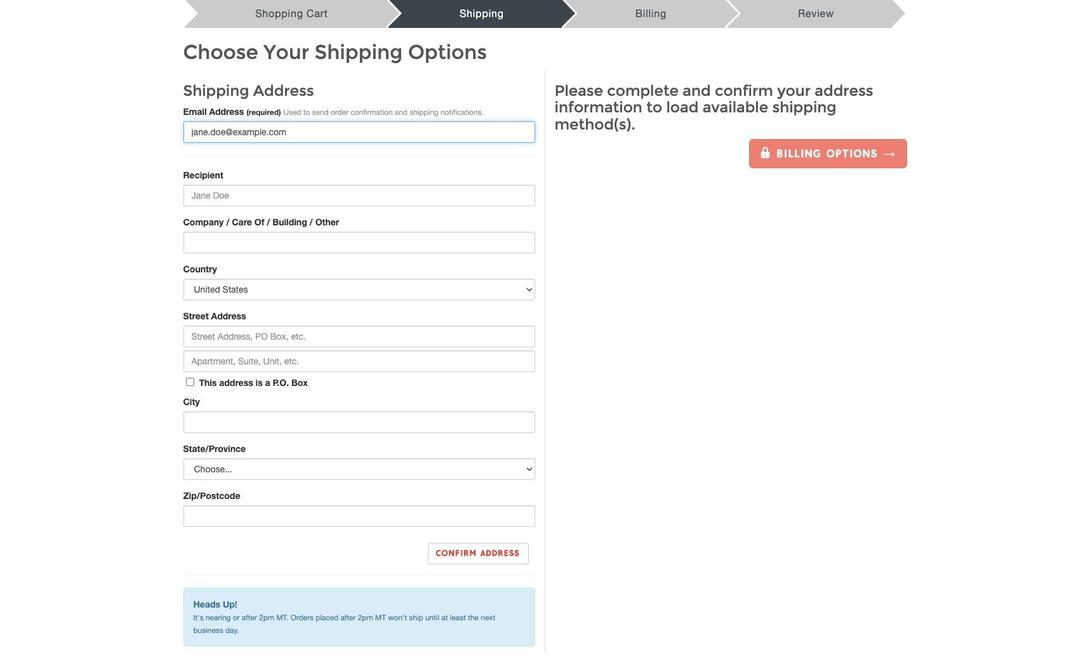 Task type: vqa. For each thing, say whether or not it's contained in the screenshot.
Doe text field
no



Task type: describe. For each thing, give the bounding box(es) containing it.
Street Address, PO Box, etc. text field
[[183, 326, 535, 348]]

lock image
[[760, 147, 772, 158]]



Task type: locate. For each thing, give the bounding box(es) containing it.
Jane Doe text field
[[183, 185, 535, 207]]

jane@example.com email field
[[183, 122, 535, 143]]

Apartment, Suite, Unit, etc. text field
[[183, 351, 535, 372]]

alert
[[183, 588, 535, 647]]

checkout progress element
[[183, 0, 894, 28]]

None checkbox
[[186, 378, 194, 386]]

None text field
[[183, 232, 535, 254], [183, 412, 535, 433], [183, 506, 535, 527], [183, 232, 535, 254], [183, 412, 535, 433], [183, 506, 535, 527]]



